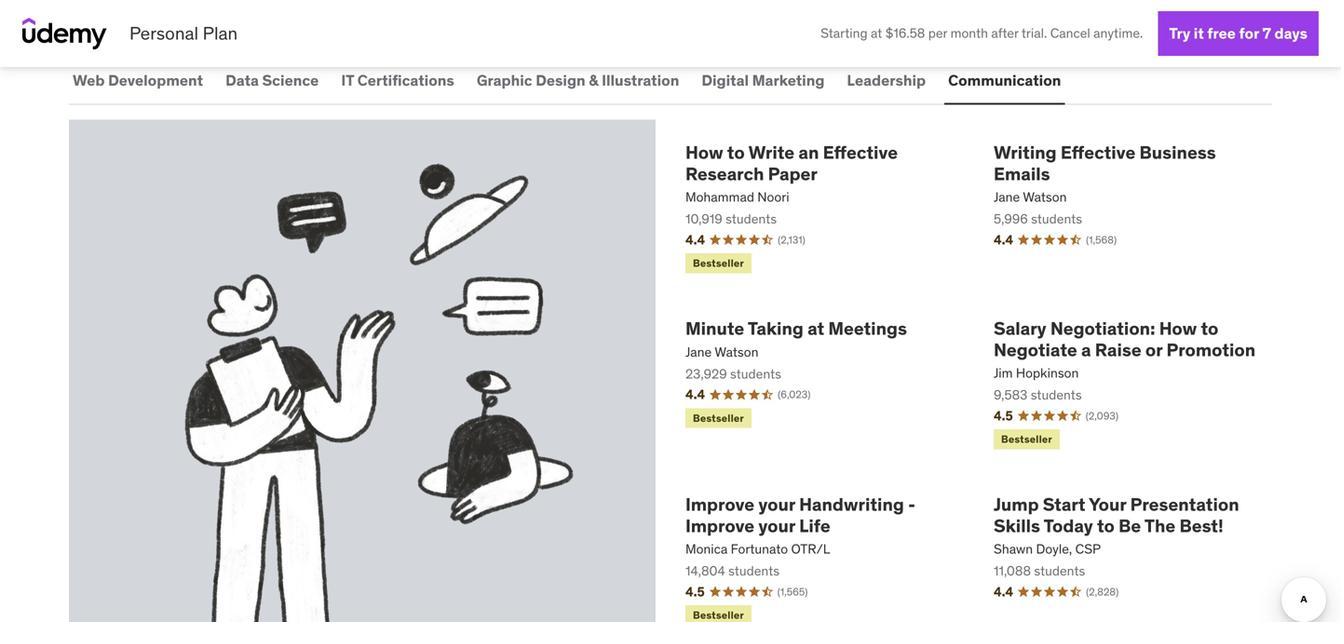 Task type: vqa. For each thing, say whether or not it's contained in the screenshot.
the leftmost 4.5
yes



Task type: describe. For each thing, give the bounding box(es) containing it.
anytime.
[[1094, 25, 1143, 42]]

handwriting
[[799, 493, 904, 516]]

success.
[[191, 5, 259, 27]]

personal inside with thousands of our best-rated courses from top udemy instructors, personal plan is your subscription to success. explore some of the included content below.
[[626, 0, 695, 2]]

(2,093)
[[1086, 409, 1119, 422]]

bestseller for watson
[[693, 412, 744, 425]]

to inside how to write an effective research paper mohammad noori 10,919 students
[[727, 141, 745, 164]]

try
[[1169, 24, 1191, 43]]

negotiate
[[994, 338, 1078, 361]]

or
[[1146, 338, 1163, 361]]

salary negotiation: how to negotiate a raise or promotion jim hopkinson 9,583 students
[[994, 317, 1256, 404]]

explore
[[263, 5, 323, 27]]

students inside the 'jump start your presentation skills today to be the best! shawn doyle, csp 11,088 students'
[[1034, 563, 1086, 580]]

minute
[[686, 317, 745, 340]]

plan inside with thousands of our best-rated courses from top udemy instructors, personal plan is your subscription to success. explore some of the included content below.
[[699, 0, 734, 2]]

web development button
[[69, 58, 207, 103]]

jim
[[994, 365, 1013, 382]]

instructors,
[[532, 0, 621, 2]]

subscription
[[69, 5, 167, 27]]

writing
[[994, 141, 1057, 164]]

graphic
[[477, 71, 532, 90]]

2093 reviews element
[[1086, 409, 1119, 423]]

9,583
[[994, 387, 1028, 404]]

bestseller for your
[[693, 609, 744, 622]]

digital marketing button
[[698, 58, 829, 103]]

after
[[992, 25, 1019, 42]]

mohammad
[[686, 189, 754, 206]]

your left life
[[759, 493, 795, 516]]

minute taking at meetings jane watson 23,929 students
[[686, 317, 907, 382]]

for
[[1239, 24, 1259, 43]]

write
[[749, 141, 795, 164]]

(1,565)
[[778, 585, 808, 599]]

with thousands of our best-rated courses from top udemy instructors, personal plan is your subscription to success. explore some of the included content below.
[[69, 0, 789, 27]]

otr/l
[[791, 541, 830, 558]]

free
[[1208, 24, 1236, 43]]

salary negotiation: how to negotiate a raise or promotion link
[[994, 317, 1272, 361]]

presentation
[[1131, 493, 1240, 516]]

a
[[1082, 338, 1091, 361]]

data
[[225, 71, 259, 90]]

students inside salary negotiation: how to negotiate a raise or promotion jim hopkinson 9,583 students
[[1031, 387, 1082, 404]]

is
[[738, 0, 751, 2]]

cancel
[[1051, 25, 1091, 42]]

5,996
[[994, 211, 1028, 228]]

1 horizontal spatial of
[[375, 5, 390, 27]]

11,088
[[994, 563, 1031, 580]]

1 improve from the top
[[686, 493, 755, 516]]

csp
[[1076, 541, 1101, 558]]

included
[[424, 5, 492, 27]]

how to write an effective research paper mohammad noori 10,919 students
[[686, 141, 898, 228]]

improve your handwriting - improve your life monica fortunato otr/l 14,804 students
[[686, 493, 916, 580]]

how inside salary negotiation: how to negotiate a raise or promotion jim hopkinson 9,583 students
[[1159, 317, 1197, 340]]

bestseller for a
[[1001, 433, 1053, 446]]

students inside how to write an effective research paper mohammad noori 10,919 students
[[726, 211, 777, 228]]

(2,131)
[[778, 233, 806, 246]]

certifications
[[358, 71, 454, 90]]

effective inside how to write an effective research paper mohammad noori 10,919 students
[[823, 141, 898, 164]]

fortunato
[[731, 541, 788, 558]]

to inside salary negotiation: how to negotiate a raise or promotion jim hopkinson 9,583 students
[[1201, 317, 1219, 340]]

4.5 for improve your handwriting - improve your life
[[686, 583, 705, 600]]

4.4 for writing effective business emails
[[994, 231, 1014, 248]]

science
[[262, 71, 319, 90]]

best-
[[246, 0, 288, 2]]

paper
[[768, 162, 818, 185]]

your up fortunato
[[759, 515, 795, 537]]

effective inside 'writing effective business emails jane watson 5,996 students'
[[1061, 141, 1136, 164]]

23,929
[[686, 366, 727, 382]]

our
[[216, 0, 242, 2]]

$16.58
[[886, 25, 925, 42]]

jump
[[994, 493, 1039, 516]]

content
[[496, 5, 557, 27]]

illustration
[[602, 71, 679, 90]]

business
[[1140, 141, 1216, 164]]

days
[[1275, 24, 1308, 43]]

graphic design & illustration
[[477, 71, 679, 90]]

it
[[341, 71, 354, 90]]

salary
[[994, 317, 1047, 340]]

it
[[1194, 24, 1204, 43]]

meetings
[[829, 317, 907, 340]]

trial.
[[1022, 25, 1047, 42]]

&
[[589, 71, 599, 90]]

to inside the 'jump start your presentation skills today to be the best! shawn doyle, csp 11,088 students'
[[1097, 515, 1115, 537]]

monica
[[686, 541, 728, 558]]

watson for writing
[[1023, 189, 1067, 206]]

try it free for 7 days
[[1169, 24, 1308, 43]]

below.
[[562, 5, 612, 27]]



Task type: locate. For each thing, give the bounding box(es) containing it.
watson down minute
[[715, 344, 759, 360]]

plan left is
[[699, 0, 734, 2]]

0 vertical spatial jane
[[994, 189, 1020, 206]]

bestseller down 10,919
[[693, 257, 744, 270]]

1565 reviews element
[[778, 585, 808, 599]]

0 horizontal spatial watson
[[715, 344, 759, 360]]

of down 'courses'
[[375, 5, 390, 27]]

4.4 for minute taking at meetings
[[686, 386, 705, 403]]

life
[[799, 515, 831, 537]]

udemy image
[[22, 18, 107, 49]]

jane inside minute taking at meetings jane watson 23,929 students
[[686, 344, 712, 360]]

1 vertical spatial personal
[[129, 22, 198, 44]]

1 vertical spatial plan
[[203, 22, 238, 44]]

web
[[73, 71, 105, 90]]

how up mohammad
[[686, 141, 723, 164]]

bestseller for research
[[693, 257, 744, 270]]

your right is
[[755, 0, 789, 2]]

0 horizontal spatial jane
[[686, 344, 712, 360]]

1 horizontal spatial watson
[[1023, 189, 1067, 206]]

data science
[[225, 71, 319, 90]]

1 horizontal spatial at
[[871, 25, 882, 42]]

leadership
[[847, 71, 926, 90]]

4.5
[[994, 407, 1013, 424], [686, 583, 705, 600]]

raise
[[1095, 338, 1142, 361]]

marketing
[[752, 71, 825, 90]]

jane inside 'writing effective business emails jane watson 5,996 students'
[[994, 189, 1020, 206]]

(2,828)
[[1086, 585, 1119, 599]]

to down "thousands"
[[170, 5, 187, 27]]

rated
[[288, 0, 330, 2]]

effective right writing
[[1061, 141, 1136, 164]]

jane
[[994, 189, 1020, 206], [686, 344, 712, 360]]

your
[[1089, 493, 1127, 516]]

communication button
[[945, 58, 1065, 103]]

bestseller down 14,804
[[693, 609, 744, 622]]

of
[[197, 0, 212, 2], [375, 5, 390, 27]]

doyle,
[[1036, 541, 1072, 558]]

start
[[1043, 493, 1086, 516]]

udemy
[[472, 0, 528, 2]]

students down fortunato
[[729, 563, 780, 580]]

starting
[[821, 25, 868, 42]]

0 horizontal spatial 4.5
[[686, 583, 705, 600]]

to left write
[[727, 141, 745, 164]]

0 vertical spatial 4.5
[[994, 407, 1013, 424]]

4.4 for how to write an effective research paper
[[686, 231, 705, 248]]

hopkinson
[[1016, 365, 1079, 382]]

it certifications
[[341, 71, 454, 90]]

1 vertical spatial at
[[808, 317, 825, 340]]

watson inside minute taking at meetings jane watson 23,929 students
[[715, 344, 759, 360]]

4.5 down 9,583
[[994, 407, 1013, 424]]

month
[[951, 25, 988, 42]]

4.4 down 5,996
[[994, 231, 1014, 248]]

bestseller
[[693, 257, 744, 270], [693, 412, 744, 425], [1001, 433, 1053, 446], [693, 609, 744, 622]]

with
[[69, 0, 106, 2]]

1 horizontal spatial plan
[[699, 0, 734, 2]]

watson down the emails
[[1023, 189, 1067, 206]]

4.5 down 14,804
[[686, 583, 705, 600]]

improve
[[686, 493, 755, 516], [686, 515, 755, 537]]

effective right an
[[823, 141, 898, 164]]

it certifications button
[[338, 58, 458, 103]]

writing effective business emails link
[[994, 141, 1272, 185]]

your inside with thousands of our best-rated courses from top udemy instructors, personal plan is your subscription to success. explore some of the included content below.
[[755, 0, 789, 2]]

1 vertical spatial 4.5
[[686, 583, 705, 600]]

4.4 down 10,919
[[686, 231, 705, 248]]

jane for minute
[[686, 344, 712, 360]]

jane for writing
[[994, 189, 1020, 206]]

at
[[871, 25, 882, 42], [808, 317, 825, 340]]

an
[[799, 141, 819, 164]]

communication
[[948, 71, 1061, 90]]

development
[[108, 71, 203, 90]]

per
[[928, 25, 948, 42]]

-
[[908, 493, 916, 516]]

0 horizontal spatial at
[[808, 317, 825, 340]]

digital
[[702, 71, 749, 90]]

at inside minute taking at meetings jane watson 23,929 students
[[808, 317, 825, 340]]

the
[[394, 5, 420, 27]]

of left our
[[197, 0, 212, 2]]

how right raise at the bottom of the page
[[1159, 317, 1197, 340]]

at right taking
[[808, 317, 825, 340]]

4.4 down 11,088
[[994, 583, 1014, 600]]

0 horizontal spatial effective
[[823, 141, 898, 164]]

jump start your presentation skills today to be the best! link
[[994, 493, 1272, 537]]

1 horizontal spatial personal
[[626, 0, 695, 2]]

thousands
[[109, 0, 192, 2]]

students down noori
[[726, 211, 777, 228]]

students down doyle,
[[1034, 563, 1086, 580]]

courses
[[334, 0, 396, 2]]

4.4 for jump start your presentation skills today to be the best!
[[994, 583, 1014, 600]]

effective
[[823, 141, 898, 164], [1061, 141, 1136, 164]]

1568 reviews element
[[1086, 233, 1117, 247]]

2 improve from the top
[[686, 515, 755, 537]]

bestseller down 9,583
[[1001, 433, 1053, 446]]

0 horizontal spatial plan
[[203, 22, 238, 44]]

personal plan
[[129, 22, 238, 44]]

1 horizontal spatial jane
[[994, 189, 1020, 206]]

personal up the illustration
[[626, 0, 695, 2]]

skills
[[994, 515, 1040, 537]]

0 vertical spatial how
[[686, 141, 723, 164]]

how inside how to write an effective research paper mohammad noori 10,919 students
[[686, 141, 723, 164]]

students inside minute taking at meetings jane watson 23,929 students
[[730, 366, 782, 382]]

0 horizontal spatial personal
[[129, 22, 198, 44]]

1 horizontal spatial 4.5
[[994, 407, 1013, 424]]

promotion
[[1167, 338, 1256, 361]]

at left $16.58
[[871, 25, 882, 42]]

to right or
[[1201, 317, 1219, 340]]

try it free for 7 days link
[[1158, 11, 1319, 56]]

the
[[1145, 515, 1176, 537]]

1 vertical spatial of
[[375, 5, 390, 27]]

web development
[[73, 71, 203, 90]]

0 vertical spatial at
[[871, 25, 882, 42]]

14,804
[[686, 563, 725, 580]]

digital marketing
[[702, 71, 825, 90]]

2131 reviews element
[[778, 233, 806, 247]]

noori
[[758, 189, 790, 206]]

2 effective from the left
[[1061, 141, 1136, 164]]

0 vertical spatial personal
[[626, 0, 695, 2]]

(6,023)
[[778, 388, 811, 401]]

today
[[1044, 515, 1093, 537]]

1 horizontal spatial effective
[[1061, 141, 1136, 164]]

writing effective business emails jane watson 5,996 students
[[994, 141, 1216, 228]]

bestseller down 23,929
[[693, 412, 744, 425]]

watson inside 'writing effective business emails jane watson 5,996 students'
[[1023, 189, 1067, 206]]

plan down our
[[203, 22, 238, 44]]

1 effective from the left
[[823, 141, 898, 164]]

jane up 5,996
[[994, 189, 1020, 206]]

research
[[686, 162, 764, 185]]

from
[[400, 0, 437, 2]]

2828 reviews element
[[1086, 585, 1119, 599]]

to inside with thousands of our best-rated courses from top udemy instructors, personal plan is your subscription to success. explore some of the included content below.
[[170, 5, 187, 27]]

graphic design & illustration button
[[473, 58, 683, 103]]

students down hopkinson
[[1031, 387, 1082, 404]]

0 vertical spatial of
[[197, 0, 212, 2]]

4.4 down 23,929
[[686, 386, 705, 403]]

0 vertical spatial watson
[[1023, 189, 1067, 206]]

watson for minute
[[715, 344, 759, 360]]

1 vertical spatial how
[[1159, 317, 1197, 340]]

4.5 for salary negotiation: how to negotiate a raise or promotion
[[994, 407, 1013, 424]]

1 vertical spatial watson
[[715, 344, 759, 360]]

students inside 'writing effective business emails jane watson 5,996 students'
[[1031, 211, 1083, 228]]

personal
[[626, 0, 695, 2], [129, 22, 198, 44]]

0 horizontal spatial of
[[197, 0, 212, 2]]

jane up 23,929
[[686, 344, 712, 360]]

minute taking at meetings link
[[686, 317, 964, 340]]

students up "(6,023)"
[[730, 366, 782, 382]]

students inside "improve your handwriting - improve your life monica fortunato otr/l 14,804 students"
[[729, 563, 780, 580]]

students right 5,996
[[1031, 211, 1083, 228]]

improve your handwriting - improve your life link
[[686, 493, 964, 537]]

students
[[726, 211, 777, 228], [1031, 211, 1083, 228], [730, 366, 782, 382], [1031, 387, 1082, 404], [729, 563, 780, 580], [1034, 563, 1086, 580]]

(1,568)
[[1086, 233, 1117, 246]]

1 horizontal spatial how
[[1159, 317, 1197, 340]]

jump start your presentation skills today to be the best! shawn doyle, csp 11,088 students
[[994, 493, 1240, 580]]

personal down "thousands"
[[129, 22, 198, 44]]

taking
[[748, 317, 804, 340]]

6023 reviews element
[[778, 388, 811, 402]]

how to write an effective research paper link
[[686, 141, 964, 185]]

0 horizontal spatial how
[[686, 141, 723, 164]]

starting at $16.58 per month after trial. cancel anytime.
[[821, 25, 1143, 42]]

1 vertical spatial jane
[[686, 344, 712, 360]]

0 vertical spatial plan
[[699, 0, 734, 2]]

best!
[[1180, 515, 1224, 537]]

to left be
[[1097, 515, 1115, 537]]

plan
[[699, 0, 734, 2], [203, 22, 238, 44]]



